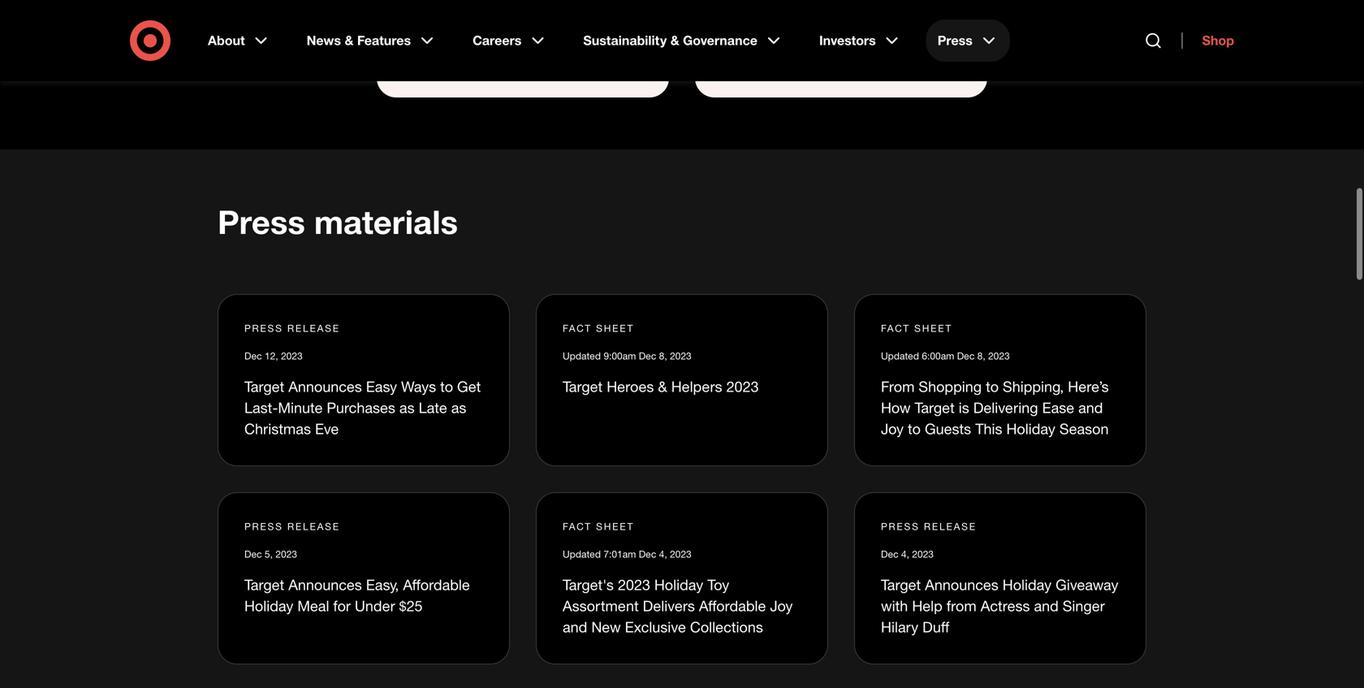 Task type: locate. For each thing, give the bounding box(es) containing it.
press release up dec 5, 2023
[[245, 520, 340, 532]]

1 8, from the left
[[659, 350, 668, 362]]

2 horizontal spatial &
[[671, 32, 680, 48]]

delivers
[[643, 597, 695, 615]]

4,
[[659, 548, 668, 560], [902, 548, 910, 560]]

1 vertical spatial and
[[1035, 597, 1059, 615]]

&
[[345, 32, 354, 48], [671, 32, 680, 48], [658, 378, 668, 395]]

1 as from the left
[[400, 399, 415, 416]]

holiday up the delivers
[[655, 576, 704, 593]]

0 vertical spatial and
[[1079, 399, 1104, 416]]

updated for target
[[563, 350, 601, 362]]

8,
[[659, 350, 668, 362], [978, 350, 986, 362]]

dec
[[245, 350, 262, 362], [639, 350, 657, 362], [958, 350, 975, 362], [245, 548, 262, 560], [639, 548, 657, 560], [881, 548, 899, 560]]

season
[[1060, 420, 1109, 437]]

to up delivering
[[986, 378, 999, 395]]

to inside target announces easy ways to get last-minute purchases as late as christmas eve
[[440, 378, 453, 395]]

updated
[[563, 350, 601, 362], [881, 350, 920, 362], [563, 548, 601, 560]]

singer
[[1063, 597, 1105, 615]]

and inside target announces holiday giveaway with help from actress and singer hilary duff
[[1035, 597, 1059, 615]]

0 horizontal spatial &
[[345, 32, 354, 48]]

1 horizontal spatial joy
[[881, 420, 904, 437]]

press link
[[927, 19, 1010, 62]]

holiday inside target announces holiday giveaway with help from actress and singer hilary duff
[[1003, 576, 1052, 593]]

0 vertical spatial affordable
[[403, 576, 470, 593]]

holiday up actress
[[1003, 576, 1052, 593]]

updated for target's
[[563, 548, 601, 560]]

2 4, from the left
[[902, 548, 910, 560]]

christmas
[[245, 420, 311, 437]]

1 horizontal spatial affordable
[[699, 597, 766, 615]]

sheet up 6:00am
[[915, 322, 953, 334]]

fact for target heroes & helpers 2023
[[563, 322, 592, 334]]

and inside target's 2023 holiday toy assortment delivers affordable joy and new exclusive collections
[[563, 618, 588, 636]]

2023
[[281, 350, 303, 362], [670, 350, 692, 362], [989, 350, 1010, 362], [727, 378, 759, 395], [276, 548, 297, 560], [670, 548, 692, 560], [913, 548, 934, 560], [618, 576, 651, 593]]

9:00am
[[604, 350, 636, 362]]

collections
[[690, 618, 764, 636]]

joy
[[881, 420, 904, 437], [770, 597, 793, 615]]

2023 right 'helpers'
[[727, 378, 759, 395]]

0 horizontal spatial as
[[400, 399, 415, 416]]

announces up from
[[925, 576, 999, 593]]

release up dec 4, 2023
[[924, 520, 977, 532]]

target inside target announces easy, affordable holiday meal for under $25
[[245, 576, 285, 593]]

ways
[[401, 378, 436, 395]]

8, for &
[[659, 350, 668, 362]]

0 horizontal spatial 8,
[[659, 350, 668, 362]]

and for target announces holiday giveaway with help from actress and singer hilary duff
[[1035, 597, 1059, 615]]

sheet
[[596, 322, 635, 334], [915, 322, 953, 334], [596, 520, 635, 532]]

as down get
[[451, 399, 467, 416]]

late
[[419, 399, 447, 416]]

fact sheet up 9:00am
[[563, 322, 635, 334]]

duff
[[923, 618, 950, 636]]

2023 inside target's 2023 holiday toy assortment delivers affordable joy and new exclusive collections
[[618, 576, 651, 593]]

target
[[245, 378, 285, 395], [563, 378, 603, 395], [915, 399, 955, 416], [245, 576, 285, 593], [881, 576, 921, 593]]

help
[[913, 597, 943, 615]]

sheet up 9:00am
[[596, 322, 635, 334]]

and left singer
[[1035, 597, 1059, 615]]

announces up meal
[[289, 576, 362, 593]]

release for easy,
[[287, 520, 340, 532]]

fact sheet for target
[[563, 322, 635, 334]]

release for holiday
[[924, 520, 977, 532]]

0 horizontal spatial affordable
[[403, 576, 470, 593]]

1 4, from the left
[[659, 548, 668, 560]]

from
[[881, 378, 915, 395]]

target's 2023 holiday toy assortment delivers affordable joy and new exclusive collections link
[[563, 576, 793, 636]]

1 horizontal spatial as
[[451, 399, 467, 416]]

1 horizontal spatial and
[[1035, 597, 1059, 615]]

careers link
[[461, 19, 559, 62]]

$25
[[399, 597, 423, 615]]

1 horizontal spatial to
[[908, 420, 921, 437]]

release
[[287, 322, 340, 334], [287, 520, 340, 532], [924, 520, 977, 532]]

giveaway
[[1056, 576, 1119, 593]]

dec 5, 2023
[[245, 548, 297, 560]]

purchases
[[327, 399, 396, 416]]

1 vertical spatial affordable
[[699, 597, 766, 615]]

0 horizontal spatial 4,
[[659, 548, 668, 560]]

press
[[938, 32, 973, 48], [218, 202, 305, 242], [245, 322, 283, 334], [245, 520, 283, 532], [881, 520, 920, 532]]

announces
[[289, 378, 362, 395], [289, 576, 362, 593], [925, 576, 999, 593]]

& inside "sustainability & governance" link
[[671, 32, 680, 48]]

holiday left meal
[[245, 597, 294, 615]]

2 horizontal spatial and
[[1079, 399, 1104, 416]]

materials
[[314, 202, 458, 242]]

updated 7:01am dec 4, 2023
[[563, 548, 692, 560]]

press release up dec 12, 2023
[[245, 322, 340, 334]]

updated up target's
[[563, 548, 601, 560]]

fact up updated 6:00am dec 8, 2023
[[881, 322, 911, 334]]

press release
[[245, 322, 340, 334], [245, 520, 340, 532], [881, 520, 977, 532]]

0 horizontal spatial and
[[563, 618, 588, 636]]

release up dec 12, 2023
[[287, 322, 340, 334]]

to
[[440, 378, 453, 395], [986, 378, 999, 395], [908, 420, 921, 437]]

ease
[[1043, 399, 1075, 416]]

2023 up 'helpers'
[[670, 350, 692, 362]]

minute
[[278, 399, 323, 416]]

here's
[[1069, 378, 1109, 395]]

affordable up collections
[[699, 597, 766, 615]]

target inside target announces holiday giveaway with help from actress and singer hilary duff
[[881, 576, 921, 593]]

announces inside target announces easy, affordable holiday meal for under $25
[[289, 576, 362, 593]]

affordable up $25
[[403, 576, 470, 593]]

2023 down updated 7:01am dec 4, 2023
[[618, 576, 651, 593]]

fact sheet up 7:01am
[[563, 520, 635, 532]]

announces up minute
[[289, 378, 362, 395]]

news & features
[[307, 32, 411, 48]]

target up last-
[[245, 378, 285, 395]]

1 vertical spatial joy
[[770, 597, 793, 615]]

and
[[1079, 399, 1104, 416], [1035, 597, 1059, 615], [563, 618, 588, 636]]

dec left 5,
[[245, 548, 262, 560]]

& right the 'heroes'
[[658, 378, 668, 395]]

target inside from shopping to shipping, here's how target is delivering ease and joy to guests this holiday season
[[915, 399, 955, 416]]

easy,
[[366, 576, 399, 593]]

& right news
[[345, 32, 354, 48]]

release up dec 5, 2023
[[287, 520, 340, 532]]

toy
[[708, 576, 730, 593]]

to down how
[[908, 420, 921, 437]]

guests
[[925, 420, 972, 437]]

2 vertical spatial and
[[563, 618, 588, 636]]

fact up updated 7:01am dec 4, 2023
[[563, 520, 592, 532]]

fact up the updated 9:00am dec 8, 2023
[[563, 322, 592, 334]]

target for minute
[[245, 378, 285, 395]]

fact for from shopping to shipping, here's how target is delivering ease and joy to guests this holiday season
[[881, 322, 911, 334]]

target announces easy, affordable holiday meal for under $25
[[245, 576, 470, 615]]

press materials
[[218, 202, 458, 242]]

and left the new
[[563, 618, 588, 636]]

announces inside target announces holiday giveaway with help from actress and singer hilary duff
[[925, 576, 999, 593]]

& left governance
[[671, 32, 680, 48]]

meal
[[298, 597, 329, 615]]

eve
[[315, 420, 339, 437]]

press for target announces easy ways to get last-minute purchases as late as christmas eve
[[245, 322, 283, 334]]

shop
[[1203, 32, 1235, 48]]

& inside news & features link
[[345, 32, 354, 48]]

sheet for heroes
[[596, 322, 635, 334]]

announces for under
[[289, 576, 362, 593]]

7:01am
[[604, 548, 636, 560]]

8, up "target heroes & helpers 2023" link on the bottom of the page
[[659, 350, 668, 362]]

announces for actress
[[925, 576, 999, 593]]

holiday
[[1007, 420, 1056, 437], [655, 576, 704, 593], [1003, 576, 1052, 593], [245, 597, 294, 615]]

2023 right 12,
[[281, 350, 303, 362]]

target left the 'heroes'
[[563, 378, 603, 395]]

0 horizontal spatial to
[[440, 378, 453, 395]]

investors link
[[808, 19, 914, 62]]

fact sheet up 6:00am
[[881, 322, 953, 334]]

dec left 12,
[[245, 350, 262, 362]]

target up with
[[881, 576, 921, 593]]

as down ways
[[400, 399, 415, 416]]

with
[[881, 597, 909, 615]]

1 horizontal spatial &
[[658, 378, 668, 395]]

4, right 7:01am
[[659, 548, 668, 560]]

press for target announces easy, affordable holiday meal for under $25
[[245, 520, 283, 532]]

press release up dec 4, 2023
[[881, 520, 977, 532]]

1 horizontal spatial 4,
[[902, 548, 910, 560]]

4, up with
[[902, 548, 910, 560]]

announces inside target announces easy ways to get last-minute purchases as late as christmas eve
[[289, 378, 362, 395]]

2 8, from the left
[[978, 350, 986, 362]]

0 vertical spatial joy
[[881, 420, 904, 437]]

0 horizontal spatial joy
[[770, 597, 793, 615]]

2023 up the shipping,
[[989, 350, 1010, 362]]

and down here's
[[1079, 399, 1104, 416]]

sheet up 7:01am
[[596, 520, 635, 532]]

fact
[[563, 322, 592, 334], [881, 322, 911, 334], [563, 520, 592, 532]]

1 horizontal spatial 8,
[[978, 350, 986, 362]]

to left get
[[440, 378, 453, 395]]

as
[[400, 399, 415, 416], [451, 399, 467, 416]]

holiday down delivering
[[1007, 420, 1056, 437]]

target heroes & helpers 2023
[[563, 378, 759, 395]]

dec up with
[[881, 548, 899, 560]]

target down 5,
[[245, 576, 285, 593]]

fact sheet
[[563, 322, 635, 334], [881, 322, 953, 334], [563, 520, 635, 532]]

target's
[[563, 576, 614, 593]]

target up "guests" on the bottom right of the page
[[915, 399, 955, 416]]

8, right 6:00am
[[978, 350, 986, 362]]

updated left 9:00am
[[563, 350, 601, 362]]

sustainability
[[584, 32, 667, 48]]

target inside target announces easy ways to get last-minute purchases as late as christmas eve
[[245, 378, 285, 395]]

updated up from
[[881, 350, 920, 362]]

target announces easy ways to get last-minute purchases as late as christmas eve
[[245, 378, 481, 437]]

affordable
[[403, 576, 470, 593], [699, 597, 766, 615]]

sheet for 2023
[[596, 520, 635, 532]]



Task type: vqa. For each thing, say whether or not it's contained in the screenshot.
Holiday inside the Target Announces Easy, Affordable Holiday Meal for Under $25
yes



Task type: describe. For each thing, give the bounding box(es) containing it.
from
[[947, 597, 977, 615]]

exclusive
[[625, 618, 686, 636]]

fact sheet for from
[[881, 322, 953, 334]]

dec 12, 2023
[[245, 350, 303, 362]]

target heroes & helpers 2023 link
[[563, 378, 759, 395]]

heroes
[[607, 378, 654, 395]]

sustainability & governance
[[584, 32, 758, 48]]

dec 4, 2023
[[881, 548, 934, 560]]

and for target's 2023 holiday toy assortment delivers affordable joy and new exclusive collections
[[563, 618, 588, 636]]

announces for minute
[[289, 378, 362, 395]]

sustainability & governance link
[[572, 19, 795, 62]]

target announces easy ways to get last-minute purchases as late as christmas eve link
[[245, 378, 481, 437]]

news & features link
[[295, 19, 448, 62]]

target announces easy, affordable holiday meal for under $25 link
[[245, 576, 470, 615]]

last-
[[245, 399, 278, 416]]

and inside from shopping to shipping, here's how target is delivering ease and joy to guests this holiday season
[[1079, 399, 1104, 416]]

target for actress
[[881, 576, 921, 593]]

dec right 7:01am
[[639, 548, 657, 560]]

delivering
[[974, 399, 1039, 416]]

from shopping to shipping, here's how target is delivering ease and joy to guests this holiday season
[[881, 378, 1109, 437]]

helpers
[[672, 378, 723, 395]]

for
[[333, 597, 351, 615]]

shopping
[[919, 378, 982, 395]]

2 as from the left
[[451, 399, 467, 416]]

assortment
[[563, 597, 639, 615]]

holiday inside from shopping to shipping, here's how target is delivering ease and joy to guests this holiday season
[[1007, 420, 1056, 437]]

joy inside from shopping to shipping, here's how target is delivering ease and joy to guests this holiday season
[[881, 420, 904, 437]]

actress
[[981, 597, 1030, 615]]

shop link
[[1182, 32, 1235, 49]]

about
[[208, 32, 245, 48]]

get
[[457, 378, 481, 395]]

this
[[976, 420, 1003, 437]]

press release for target announces easy ways to get last-minute purchases as late as christmas eve
[[245, 322, 340, 334]]

features
[[357, 32, 411, 48]]

press release for target announces holiday giveaway with help from actress and singer hilary duff
[[881, 520, 977, 532]]

affordable inside target announces easy, affordable holiday meal for under $25
[[403, 576, 470, 593]]

12,
[[265, 350, 278, 362]]

dec right 9:00am
[[639, 350, 657, 362]]

2023 up target's 2023 holiday toy assortment delivers affordable joy and new exclusive collections
[[670, 548, 692, 560]]

updated for from
[[881, 350, 920, 362]]

release for easy
[[287, 322, 340, 334]]

new
[[592, 618, 621, 636]]

news
[[307, 32, 341, 48]]

under
[[355, 597, 395, 615]]

sheet for shopping
[[915, 322, 953, 334]]

target for under
[[245, 576, 285, 593]]

6:00am
[[922, 350, 955, 362]]

press release for target announces easy, affordable holiday meal for under $25
[[245, 520, 340, 532]]

how
[[881, 399, 911, 416]]

holiday inside target announces easy, affordable holiday meal for under $25
[[245, 597, 294, 615]]

fact for target's 2023 holiday toy assortment delivers affordable joy and new exclusive collections
[[563, 520, 592, 532]]

is
[[959, 399, 970, 416]]

careers
[[473, 32, 522, 48]]

joy inside target's 2023 holiday toy assortment delivers affordable joy and new exclusive collections
[[770, 597, 793, 615]]

target announces holiday giveaway with help from actress and singer hilary duff
[[881, 576, 1119, 636]]

5,
[[265, 548, 273, 560]]

hilary
[[881, 618, 919, 636]]

from shopping to shipping, here's how target is delivering ease and joy to guests this holiday season link
[[881, 378, 1109, 437]]

2023 right 5,
[[276, 548, 297, 560]]

target's 2023 holiday toy assortment delivers affordable joy and new exclusive collections
[[563, 576, 793, 636]]

affordable inside target's 2023 holiday toy assortment delivers affordable joy and new exclusive collections
[[699, 597, 766, 615]]

2 horizontal spatial to
[[986, 378, 999, 395]]

press for target announces holiday giveaway with help from actress and singer hilary duff
[[881, 520, 920, 532]]

holiday inside target's 2023 holiday toy assortment delivers affordable joy and new exclusive collections
[[655, 576, 704, 593]]

shipping,
[[1003, 378, 1064, 395]]

updated 9:00am dec 8, 2023
[[563, 350, 692, 362]]

easy
[[366, 378, 397, 395]]

governance
[[683, 32, 758, 48]]

& for governance
[[671, 32, 680, 48]]

2023 up help
[[913, 548, 934, 560]]

investors
[[820, 32, 876, 48]]

8, for to
[[978, 350, 986, 362]]

updated 6:00am dec 8, 2023
[[881, 350, 1010, 362]]

about link
[[197, 19, 282, 62]]

target announces holiday giveaway with help from actress and singer hilary duff link
[[881, 576, 1119, 636]]

fact sheet for target's
[[563, 520, 635, 532]]

& for features
[[345, 32, 354, 48]]

dec right 6:00am
[[958, 350, 975, 362]]



